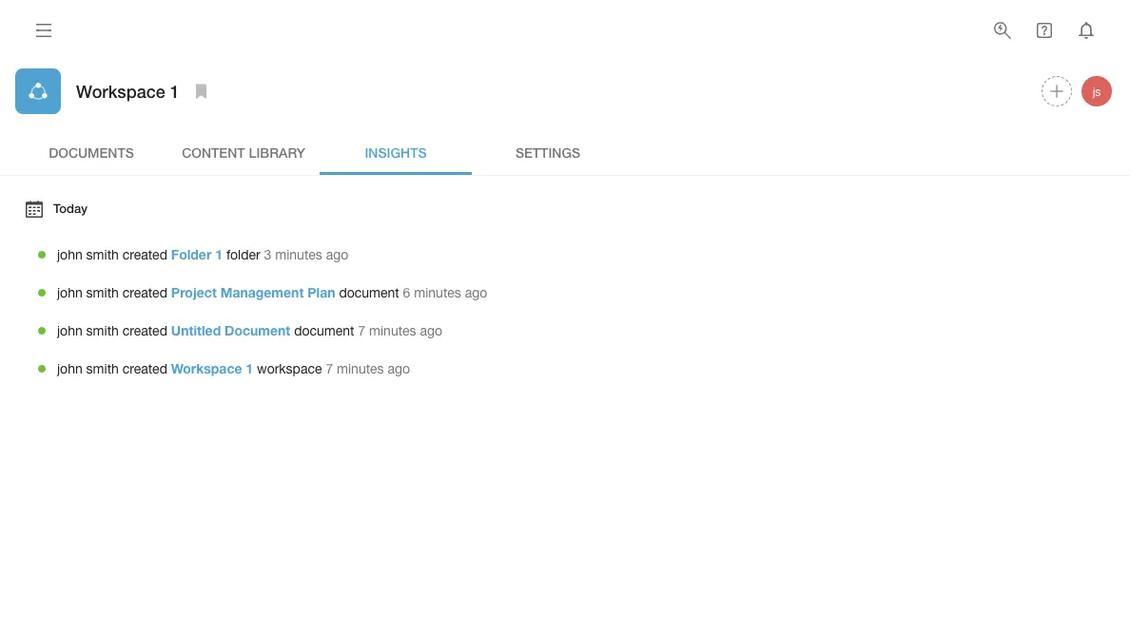 Task type: describe. For each thing, give the bounding box(es) containing it.
plan
[[307, 285, 335, 301]]

ago for john smith created workspace 1 workspace 7 minutes ago
[[388, 361, 410, 377]]

ago for john smith created folder 1 folder 3 minutes ago
[[326, 247, 348, 263]]

workspace
[[257, 361, 322, 377]]

created for folder
[[122, 247, 167, 263]]

minutes for john smith created folder 1 folder 3 minutes ago
[[275, 247, 322, 263]]

ago for john smith created untitled document document 7 minutes ago
[[420, 323, 442, 339]]

john for john smith created folder 1 folder 3 minutes ago
[[57, 247, 82, 263]]

0 horizontal spatial 1
[[170, 81, 180, 101]]

documents
[[49, 144, 134, 160]]

minutes right the 6
[[414, 285, 461, 301]]

folder
[[171, 247, 212, 263]]

3
[[264, 247, 271, 263]]

untitled document link
[[171, 323, 290, 339]]

smith for john smith created folder 1 folder 3 minutes ago
[[86, 247, 119, 263]]

settings link
[[472, 129, 624, 175]]

1 for folder
[[215, 247, 223, 263]]

insights link
[[320, 129, 472, 175]]

7 for workspace
[[326, 361, 333, 377]]

7 for document
[[358, 323, 365, 339]]

john smith created untitled document document 7 minutes ago
[[57, 323, 442, 339]]

1 vertical spatial workspace
[[171, 361, 242, 377]]

workspace 1 link
[[171, 361, 253, 377]]

content
[[182, 144, 245, 160]]

john smith created workspace 1 workspace 7 minutes ago
[[57, 361, 410, 377]]

0 vertical spatial workspace
[[76, 81, 165, 101]]

management
[[220, 285, 304, 301]]

john smith created folder 1 folder 3 minutes ago
[[57, 247, 348, 263]]

created for project
[[122, 285, 167, 301]]

insights
[[365, 144, 427, 160]]

folder 1 link
[[171, 247, 223, 263]]

smith for john smith created workspace 1 workspace 7 minutes ago
[[86, 361, 119, 377]]

folder
[[226, 247, 260, 263]]



Task type: locate. For each thing, give the bounding box(es) containing it.
3 created from the top
[[122, 323, 167, 339]]

john for john smith created project management plan document 6 minutes ago
[[57, 285, 82, 301]]

john for john smith created workspace 1 workspace 7 minutes ago
[[57, 361, 82, 377]]

0 horizontal spatial 7
[[326, 361, 333, 377]]

workspace 1
[[76, 81, 180, 101]]

1 left folder at left top
[[215, 247, 223, 263]]

workspace up documents link
[[76, 81, 165, 101]]

created
[[122, 247, 167, 263], [122, 285, 167, 301], [122, 323, 167, 339], [122, 361, 167, 377]]

workspace
[[76, 81, 165, 101], [171, 361, 242, 377]]

0 vertical spatial 1
[[170, 81, 180, 101]]

2 john from the top
[[57, 285, 82, 301]]

1 horizontal spatial workspace
[[171, 361, 242, 377]]

2 created from the top
[[122, 285, 167, 301]]

library
[[249, 144, 305, 160]]

1 created from the top
[[122, 247, 167, 263]]

content library link
[[167, 129, 320, 175]]

1 john from the top
[[57, 247, 82, 263]]

created left workspace 1 link
[[122, 361, 167, 377]]

js button
[[1079, 73, 1115, 109]]

2 vertical spatial 1
[[246, 361, 253, 377]]

document down plan in the top of the page
[[294, 323, 354, 339]]

1 down the john smith created untitled document document 7 minutes ago
[[246, 361, 253, 377]]

1 vertical spatial 7
[[326, 361, 333, 377]]

smith for john smith created untitled document document 7 minutes ago
[[86, 323, 119, 339]]

smith
[[86, 247, 119, 263], [86, 285, 119, 301], [86, 323, 119, 339], [86, 361, 119, 377]]

1 for workspace
[[246, 361, 253, 377]]

7
[[358, 323, 365, 339], [326, 361, 333, 377]]

minutes right 3
[[275, 247, 322, 263]]

document
[[225, 323, 290, 339]]

minutes down the 6
[[369, 323, 416, 339]]

created for workspace
[[122, 361, 167, 377]]

john for john smith created untitled document document 7 minutes ago
[[57, 323, 82, 339]]

project management plan link
[[171, 285, 335, 301]]

created left "project"
[[122, 285, 167, 301]]

created for untitled
[[122, 323, 167, 339]]

1 vertical spatial 1
[[215, 247, 223, 263]]

ago
[[326, 247, 348, 263], [465, 285, 487, 301], [420, 323, 442, 339], [388, 361, 410, 377]]

bookmark image
[[190, 80, 213, 103]]

6
[[403, 285, 410, 301]]

document
[[339, 285, 399, 301], [294, 323, 354, 339]]

settings
[[516, 144, 580, 160]]

3 smith from the top
[[86, 323, 119, 339]]

untitled
[[171, 323, 221, 339]]

tab list containing documents
[[15, 129, 1115, 175]]

1 left bookmark image
[[170, 81, 180, 101]]

4 smith from the top
[[86, 361, 119, 377]]

minutes for john smith created workspace 1 workspace 7 minutes ago
[[337, 361, 384, 377]]

0 vertical spatial document
[[339, 285, 399, 301]]

3 john from the top
[[57, 323, 82, 339]]

js
[[1093, 85, 1101, 98]]

1 horizontal spatial 1
[[215, 247, 223, 263]]

tab list
[[15, 129, 1115, 175]]

smith for john smith created project management plan document 6 minutes ago
[[86, 285, 119, 301]]

4 created from the top
[[122, 361, 167, 377]]

john smith created project management plan document 6 minutes ago
[[57, 285, 487, 301]]

today
[[53, 201, 87, 215]]

minutes for john smith created untitled document document 7 minutes ago
[[369, 323, 416, 339]]

1 vertical spatial document
[[294, 323, 354, 339]]

minutes
[[275, 247, 322, 263], [414, 285, 461, 301], [369, 323, 416, 339], [337, 361, 384, 377]]

content library
[[182, 144, 305, 160]]

2 horizontal spatial 1
[[246, 361, 253, 377]]

1 horizontal spatial 7
[[358, 323, 365, 339]]

documents link
[[15, 129, 167, 175]]

1
[[170, 81, 180, 101], [215, 247, 223, 263], [246, 361, 253, 377]]

0 horizontal spatial workspace
[[76, 81, 165, 101]]

1 smith from the top
[[86, 247, 119, 263]]

created left untitled
[[122, 323, 167, 339]]

john
[[57, 247, 82, 263], [57, 285, 82, 301], [57, 323, 82, 339], [57, 361, 82, 377]]

project
[[171, 285, 217, 301]]

document left the 6
[[339, 285, 399, 301]]

2 smith from the top
[[86, 285, 119, 301]]

4 john from the top
[[57, 361, 82, 377]]

minutes right the workspace
[[337, 361, 384, 377]]

workspace down untitled
[[171, 361, 242, 377]]

0 vertical spatial 7
[[358, 323, 365, 339]]

created left folder
[[122, 247, 167, 263]]



Task type: vqa. For each thing, say whether or not it's contained in the screenshot.
bottommost 'Details'
no



